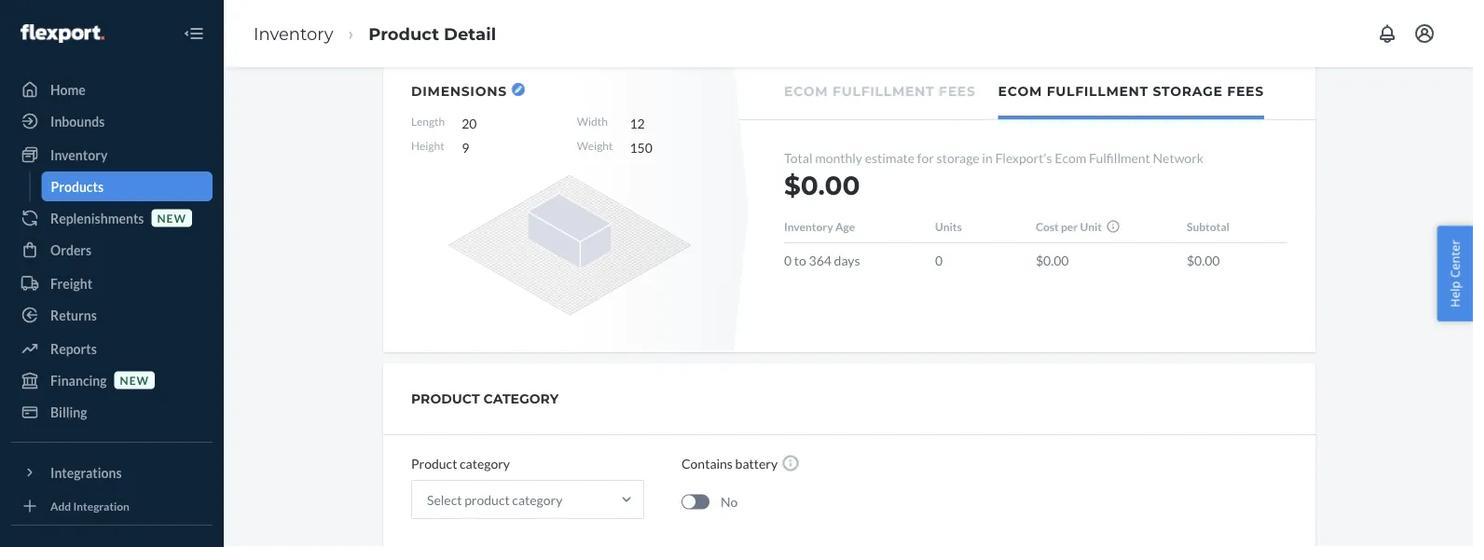 Task type: describe. For each thing, give the bounding box(es) containing it.
width
[[577, 115, 608, 128]]

dimensions
[[411, 83, 507, 99]]

per
[[1062, 220, 1078, 234]]

products
[[51, 179, 104, 194]]

products link
[[42, 172, 213, 201]]

product category
[[411, 456, 510, 472]]

product
[[411, 391, 480, 407]]

1 horizontal spatial category
[[512, 492, 563, 508]]

center
[[1447, 240, 1464, 278]]

ecom fulfillment fees
[[784, 83, 976, 99]]

12 height
[[411, 115, 645, 153]]

contains
[[682, 456, 733, 472]]

in
[[983, 150, 993, 166]]

0 to 364 days
[[784, 252, 861, 268]]

0 horizontal spatial inventory link
[[11, 140, 213, 170]]

network
[[1153, 150, 1204, 166]]

ecom fulfillment fees tab
[[784, 64, 976, 116]]

$0.00 inside total monthly estimate for storage in flexport's ecom fulfillment network $0.00
[[784, 170, 861, 201]]

help center
[[1447, 240, 1464, 308]]

orders link
[[11, 235, 213, 265]]

help center button
[[1438, 226, 1474, 322]]

freight
[[50, 276, 92, 292]]

20
[[462, 115, 477, 131]]

add integration link
[[11, 495, 213, 518]]

new for financing
[[120, 374, 149, 387]]

total
[[784, 150, 813, 166]]

height
[[411, 139, 445, 153]]

replenishments
[[50, 210, 144, 226]]

0 for 0 to 364 days
[[784, 252, 792, 268]]

financing
[[50, 373, 107, 389]]

units
[[936, 220, 962, 234]]

weight
[[577, 139, 613, 153]]

returns link
[[11, 300, 213, 330]]

detail
[[444, 23, 496, 44]]

monthly
[[815, 150, 863, 166]]

product detail link
[[369, 23, 496, 44]]

0 for 0
[[936, 252, 943, 268]]

ecom for ecom fulfillment fees
[[784, 83, 829, 99]]

no
[[721, 494, 738, 510]]

billing
[[50, 404, 87, 420]]

open account menu image
[[1414, 22, 1437, 45]]

open notifications image
[[1377, 22, 1399, 45]]

inbounds link
[[11, 106, 213, 136]]

inventory for inventory age
[[784, 220, 834, 234]]

select product category
[[427, 492, 563, 508]]

category
[[484, 391, 559, 407]]

add
[[50, 499, 71, 513]]

2 horizontal spatial $0.00
[[1187, 252, 1221, 268]]

150
[[630, 139, 653, 155]]

home
[[50, 82, 86, 97]]

storage
[[937, 150, 980, 166]]

tab list containing ecom fulfillment fees
[[740, 64, 1316, 120]]

364
[[809, 252, 832, 268]]



Task type: locate. For each thing, give the bounding box(es) containing it.
fulfillment
[[833, 83, 935, 99], [1047, 83, 1149, 99], [1089, 150, 1151, 166]]

breadcrumbs navigation
[[239, 6, 511, 61]]

fees right 'storage'
[[1228, 83, 1265, 99]]

inventory for inventory link in the breadcrumbs "navigation"
[[254, 23, 333, 44]]

fulfillment up estimate
[[833, 83, 935, 99]]

product for product category
[[411, 456, 457, 472]]

ecom right "flexport's"
[[1055, 150, 1087, 166]]

inbounds
[[50, 113, 105, 129]]

0 horizontal spatial ecom
[[784, 83, 829, 99]]

0 down "units"
[[936, 252, 943, 268]]

category right product
[[512, 492, 563, 508]]

add integration
[[50, 499, 130, 513]]

new down reports link
[[120, 374, 149, 387]]

ecom inside total monthly estimate for storage in flexport's ecom fulfillment network $0.00
[[1055, 150, 1087, 166]]

fulfillment left network
[[1089, 150, 1151, 166]]

pencil alt image
[[515, 86, 522, 93]]

inventory age
[[784, 220, 855, 234]]

fulfillment for fees
[[833, 83, 935, 99]]

fees up storage
[[939, 83, 976, 99]]

1 vertical spatial category
[[512, 492, 563, 508]]

fulfillment inside total monthly estimate for storage in flexport's ecom fulfillment network $0.00
[[1089, 150, 1151, 166]]

2 horizontal spatial inventory
[[784, 220, 834, 234]]

ecom fulfillment storage fees
[[999, 83, 1265, 99]]

0 horizontal spatial category
[[460, 456, 510, 472]]

0 vertical spatial category
[[460, 456, 510, 472]]

product for product detail
[[369, 23, 439, 44]]

new for replenishments
[[157, 211, 187, 225]]

1 horizontal spatial inventory link
[[254, 23, 333, 44]]

0 vertical spatial inventory
[[254, 23, 333, 44]]

tab list
[[740, 64, 1316, 120]]

product up select
[[411, 456, 457, 472]]

estimate
[[865, 150, 915, 166]]

battery
[[736, 456, 778, 472]]

ecom fulfillment storage fees tab
[[999, 64, 1265, 119]]

2 0 from the left
[[936, 252, 943, 268]]

ecom
[[784, 83, 829, 99], [999, 83, 1043, 99], [1055, 150, 1087, 166]]

$0.00
[[784, 170, 861, 201], [1036, 252, 1069, 268], [1187, 252, 1221, 268]]

product category
[[411, 391, 559, 407]]

2 fees from the left
[[1228, 83, 1265, 99]]

to
[[795, 252, 807, 268]]

ecom up total
[[784, 83, 829, 99]]

0 vertical spatial new
[[157, 211, 187, 225]]

subtotal
[[1187, 220, 1230, 234]]

integration
[[73, 499, 130, 513]]

freight link
[[11, 269, 213, 298]]

contains battery
[[682, 456, 778, 472]]

inventory
[[254, 23, 333, 44], [50, 147, 108, 163], [784, 220, 834, 234]]

inventory link
[[254, 23, 333, 44], [11, 140, 213, 170]]

1 vertical spatial inventory link
[[11, 140, 213, 170]]

flexport's
[[996, 150, 1053, 166]]

billing link
[[11, 397, 213, 427]]

product left the detail
[[369, 23, 439, 44]]

product
[[465, 492, 510, 508]]

integrations
[[50, 465, 122, 481]]

new down products 'link'
[[157, 211, 187, 225]]

2 vertical spatial inventory
[[784, 220, 834, 234]]

0 horizontal spatial inventory
[[50, 147, 108, 163]]

1 vertical spatial new
[[120, 374, 149, 387]]

storage
[[1154, 83, 1224, 99]]

0 horizontal spatial 0
[[784, 252, 792, 268]]

1 vertical spatial inventory
[[50, 147, 108, 163]]

length
[[411, 115, 445, 128]]

0 left to
[[784, 252, 792, 268]]

category up product
[[460, 456, 510, 472]]

0 horizontal spatial new
[[120, 374, 149, 387]]

cost per unit
[[1036, 220, 1103, 234]]

returns
[[50, 307, 97, 323]]

1 horizontal spatial 0
[[936, 252, 943, 268]]

cost
[[1036, 220, 1059, 234]]

product
[[369, 23, 439, 44], [411, 456, 457, 472]]

fulfillment for storage
[[1047, 83, 1149, 99]]

inventory inside breadcrumbs "navigation"
[[254, 23, 333, 44]]

product inside breadcrumbs "navigation"
[[369, 23, 439, 44]]

1 horizontal spatial new
[[157, 211, 187, 225]]

product detail
[[369, 23, 496, 44]]

1 0 from the left
[[784, 252, 792, 268]]

ecom up "flexport's"
[[999, 83, 1043, 99]]

for
[[918, 150, 935, 166]]

fulfillment left 'storage'
[[1047, 83, 1149, 99]]

9
[[462, 139, 469, 155]]

0
[[784, 252, 792, 268], [936, 252, 943, 268]]

flexport logo image
[[21, 24, 104, 43]]

1 vertical spatial product
[[411, 456, 457, 472]]

1 horizontal spatial inventory
[[254, 23, 333, 44]]

1 horizontal spatial fees
[[1228, 83, 1265, 99]]

orders
[[50, 242, 92, 258]]

category
[[460, 456, 510, 472], [512, 492, 563, 508]]

0 vertical spatial product
[[369, 23, 439, 44]]

0 vertical spatial inventory link
[[254, 23, 333, 44]]

$0.00 down monthly
[[784, 170, 861, 201]]

0 horizontal spatial $0.00
[[784, 170, 861, 201]]

1 horizontal spatial ecom
[[999, 83, 1043, 99]]

home link
[[11, 75, 213, 104]]

2 horizontal spatial ecom
[[1055, 150, 1087, 166]]

age
[[836, 220, 855, 234]]

inventory link inside breadcrumbs "navigation"
[[254, 23, 333, 44]]

reports link
[[11, 334, 213, 364]]

ecom for ecom fulfillment storage fees
[[999, 83, 1043, 99]]

new
[[157, 211, 187, 225], [120, 374, 149, 387]]

integrations button
[[11, 458, 213, 488]]

$0.00 down cost
[[1036, 252, 1069, 268]]

close navigation image
[[183, 22, 205, 45]]

12
[[630, 115, 645, 131]]

0 horizontal spatial fees
[[939, 83, 976, 99]]

1 fees from the left
[[939, 83, 976, 99]]

unit
[[1081, 220, 1103, 234]]

1 horizontal spatial $0.00
[[1036, 252, 1069, 268]]

select
[[427, 492, 462, 508]]

fees
[[939, 83, 976, 99], [1228, 83, 1265, 99]]

total monthly estimate for storage in flexport's ecom fulfillment network $0.00
[[784, 150, 1204, 201]]

days
[[834, 252, 861, 268]]

reports
[[50, 341, 97, 357]]

help
[[1447, 281, 1464, 308]]

$0.00 down subtotal
[[1187, 252, 1221, 268]]



Task type: vqa. For each thing, say whether or not it's contained in the screenshot.
Ecom within the TAB
yes



